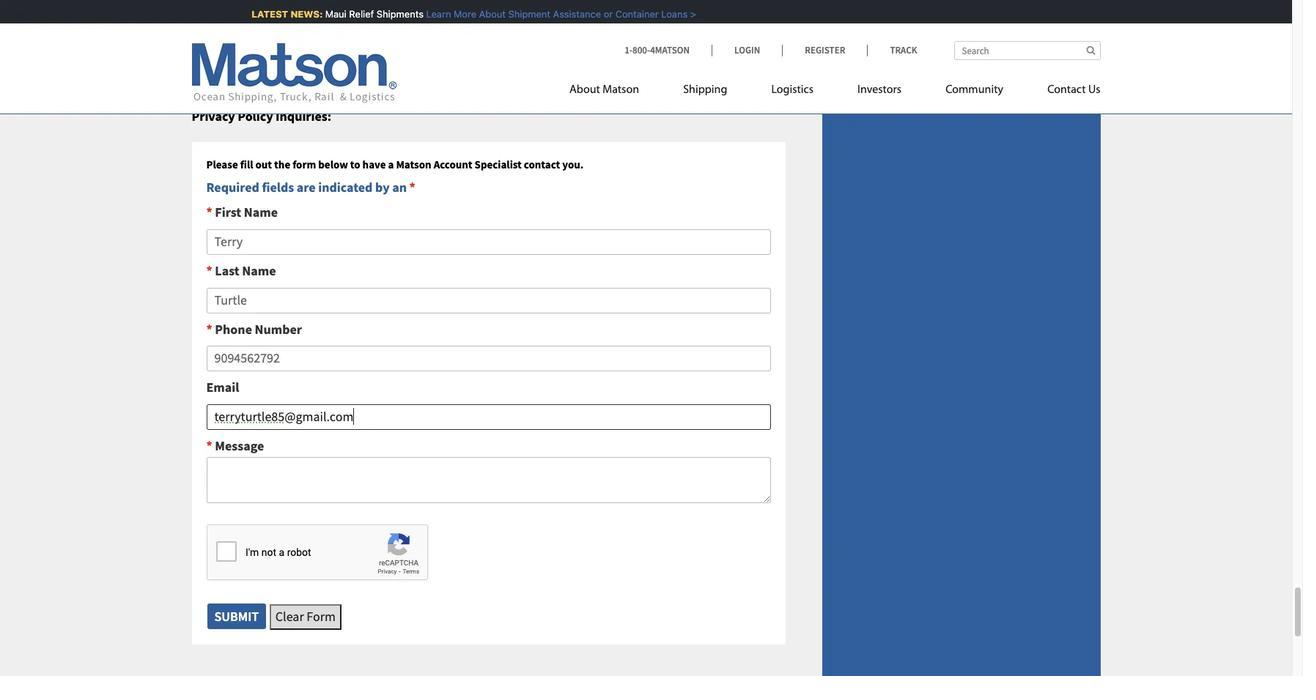 Task type: locate. For each thing, give the bounding box(es) containing it.
None search field
[[954, 41, 1101, 60]]

0 vertical spatial have
[[225, 30, 251, 47]]

us up below. at the top right of page
[[751, 51, 764, 68]]

1 horizontal spatial privacy
[[410, 30, 450, 47]]

about down the personal
[[570, 84, 600, 96]]

inquiries:
[[276, 108, 331, 125]]

top menu navigation
[[570, 77, 1101, 107]]

0 vertical spatial about
[[475, 8, 502, 20]]

0 horizontal spatial by
[[375, 179, 390, 196]]

1-800-4matson link
[[625, 44, 712, 56]]

1 vertical spatial a
[[388, 157, 394, 171]]

Email text field
[[206, 405, 771, 430]]

4-
[[528, 72, 539, 89]]

a left disability,
[[206, 51, 212, 68]]

1 horizontal spatial us
[[751, 51, 764, 68]]

the
[[574, 30, 592, 47], [661, 72, 679, 89], [274, 157, 290, 171]]

0 horizontal spatial 1-
[[494, 72, 505, 89]]

a inside "if you have any questions regarding our privacy policy, need to access the policy in an alternative format due to a disability, or if you would like to access, update, or delete your personal information, please email us at general_info@matson.com , contact us by telephone at 1-800-4-matson , or complete the web form below."
[[206, 51, 212, 68]]

about
[[475, 8, 502, 20], [570, 84, 600, 96]]

* left phone
[[206, 321, 212, 338]]

have
[[225, 30, 251, 47], [363, 157, 386, 171]]

1 vertical spatial an
[[392, 179, 407, 196]]

to inside the please fill out the form below to have a matson account specialist contact you. required fields are indicated by an *
[[350, 157, 360, 171]]

about right more
[[475, 8, 502, 20]]

1 horizontal spatial an
[[644, 30, 658, 47]]

an right in
[[644, 30, 658, 47]]

learn more about shipment assistance or container loans > link
[[422, 8, 692, 20]]

0 vertical spatial the
[[574, 30, 592, 47]]

* inside the please fill out the form below to have a matson account specialist contact you. required fields are indicated by an *
[[409, 179, 415, 196]]

0 horizontal spatial ,
[[340, 72, 344, 89]]

contact inside the please fill out the form below to have a matson account specialist contact you. required fields are indicated by an *
[[524, 157, 560, 171]]

* first name
[[206, 204, 278, 221]]

1 vertical spatial at
[[480, 72, 491, 89]]

1 horizontal spatial form
[[707, 72, 734, 89]]

about matson
[[570, 84, 639, 96]]

1 vertical spatial you
[[295, 51, 316, 68]]

matson left account
[[396, 157, 431, 171]]

* right indicated
[[409, 179, 415, 196]]

0 vertical spatial an
[[644, 30, 658, 47]]

an inside "if you have any questions regarding our privacy policy, need to access the policy in an alternative format due to a disability, or if you would like to access, update, or delete your personal information, please email us at general_info@matson.com , contact us by telephone at 1-800-4-matson , or complete the web form below."
[[644, 30, 658, 47]]

you
[[202, 30, 222, 47], [295, 51, 316, 68]]

None text field
[[206, 230, 771, 255], [206, 346, 771, 372], [206, 457, 771, 504], [206, 230, 771, 255], [206, 346, 771, 372], [206, 457, 771, 504]]

1 horizontal spatial contact
[[524, 157, 560, 171]]

0 vertical spatial a
[[206, 51, 212, 68]]

or up policy
[[600, 8, 609, 20]]

1 horizontal spatial have
[[363, 157, 386, 171]]

0 horizontal spatial matson
[[396, 157, 431, 171]]

at
[[767, 51, 778, 68], [480, 72, 491, 89]]

latest
[[248, 8, 284, 20]]

or
[[600, 8, 609, 20], [271, 51, 283, 68], [478, 51, 490, 68], [592, 72, 604, 89]]

privacy left policy
[[192, 108, 235, 125]]

complete
[[606, 72, 658, 89]]

at down 'due'
[[767, 51, 778, 68]]

need
[[491, 30, 519, 47]]

form inside "if you have any questions regarding our privacy policy, need to access the policy in an alternative format due to a disability, or if you would like to access, update, or delete your personal information, please email us at general_info@matson.com , contact us by telephone at 1-800-4-matson , or complete the web form below."
[[707, 72, 734, 89]]

by inside "if you have any questions regarding our privacy policy, need to access the policy in an alternative format due to a disability, or if you would like to access, update, or delete your personal information, please email us at general_info@matson.com , contact us by telephone at 1-800-4-matson , or complete the web form below."
[[406, 72, 419, 89]]

1 vertical spatial matson
[[396, 157, 431, 171]]

first
[[215, 204, 241, 221]]

0 vertical spatial 1-
[[625, 44, 633, 56]]

0 vertical spatial us
[[751, 51, 764, 68]]

register
[[805, 44, 845, 56]]

0 horizontal spatial at
[[480, 72, 491, 89]]

to right need on the top left
[[522, 30, 533, 47]]

1 vertical spatial about
[[570, 84, 600, 96]]

1 vertical spatial contact
[[524, 157, 560, 171]]

1 horizontal spatial matson
[[603, 84, 639, 96]]

contact us link
[[1026, 77, 1101, 107]]

a right below
[[388, 157, 394, 171]]

1 vertical spatial 1-
[[494, 72, 505, 89]]

1 horizontal spatial you
[[295, 51, 316, 68]]

track
[[890, 44, 917, 56]]

form down email
[[707, 72, 734, 89]]

the up the personal
[[574, 30, 592, 47]]

out
[[255, 157, 272, 171]]

1 horizontal spatial 1-
[[625, 44, 633, 56]]

contact down like
[[346, 72, 388, 89]]

more
[[450, 8, 473, 20]]

have inside "if you have any questions regarding our privacy policy, need to access the policy in an alternative format due to a disability, or if you would like to access, update, or delete your personal information, please email us at general_info@matson.com , contact us by telephone at 1-800-4-matson , or complete the web form below."
[[225, 30, 251, 47]]

or left if
[[271, 51, 283, 68]]

information,
[[608, 51, 677, 68]]

please
[[206, 157, 238, 171]]

0 horizontal spatial contact
[[346, 72, 388, 89]]

None reset field
[[270, 605, 341, 630]]

below.
[[736, 72, 773, 89]]

800-
[[633, 44, 650, 56], [505, 72, 528, 89]]

form up are
[[293, 157, 316, 171]]

2 horizontal spatial the
[[661, 72, 679, 89]]

* for last name
[[206, 262, 212, 279]]

telephone
[[422, 72, 478, 89]]

0 horizontal spatial a
[[206, 51, 212, 68]]

contact left you.
[[524, 157, 560, 171]]

have up disability,
[[225, 30, 251, 47]]

,
[[340, 72, 344, 89], [586, 72, 589, 89]]

by right indicated
[[375, 179, 390, 196]]

1 vertical spatial 800-
[[505, 72, 528, 89]]

news:
[[287, 8, 319, 20]]

, down 'would'
[[340, 72, 344, 89]]

privacy down learn
[[410, 30, 450, 47]]

0 vertical spatial matson
[[603, 84, 639, 96]]

container
[[612, 8, 655, 20]]

None text field
[[206, 288, 771, 313]]

us
[[260, 1, 279, 21]]

us down access,
[[390, 72, 403, 89]]

a
[[206, 51, 212, 68], [388, 157, 394, 171]]

0 vertical spatial you
[[202, 30, 222, 47]]

1 horizontal spatial by
[[406, 72, 419, 89]]

alternative
[[661, 30, 720, 47]]

shipping link
[[661, 77, 749, 107]]

* phone number
[[206, 321, 302, 338]]

* left "message"
[[206, 437, 212, 454]]

1 vertical spatial privacy
[[192, 108, 235, 125]]

have up indicated
[[363, 157, 386, 171]]

to right below
[[350, 157, 360, 171]]

access
[[536, 30, 571, 47]]

0 vertical spatial form
[[707, 72, 734, 89]]

the left web
[[661, 72, 679, 89]]

contact
[[346, 72, 388, 89], [524, 157, 560, 171]]

1- down delete on the top of the page
[[494, 72, 505, 89]]

name right last
[[242, 262, 276, 279]]

the inside the please fill out the form below to have a matson account specialist contact you. required fields are indicated by an *
[[274, 157, 290, 171]]

name
[[244, 204, 278, 221], [242, 262, 276, 279]]

1-800-4-matson link
[[494, 72, 586, 89]]

disability,
[[215, 51, 268, 68]]

below
[[318, 157, 348, 171]]

the right 'out'
[[274, 157, 290, 171]]

*
[[409, 179, 415, 196], [206, 204, 212, 221], [206, 262, 212, 279], [206, 321, 212, 338], [206, 437, 212, 454]]

at right the telephone
[[480, 72, 491, 89]]

* message
[[206, 437, 264, 454]]

1 vertical spatial us
[[390, 72, 403, 89]]

please fill out the form below to have a matson account specialist contact you. required fields are indicated by an *
[[206, 157, 584, 196]]

contact
[[1048, 84, 1086, 96]]

* left first
[[206, 204, 212, 221]]

an
[[644, 30, 658, 47], [392, 179, 407, 196]]

1- up complete
[[625, 44, 633, 56]]

0 vertical spatial contact
[[346, 72, 388, 89]]

1 horizontal spatial about
[[570, 84, 600, 96]]

1 vertical spatial form
[[293, 157, 316, 171]]

matson down information,
[[603, 84, 639, 96]]

* left last
[[206, 262, 212, 279]]

1 horizontal spatial a
[[388, 157, 394, 171]]

an right indicated
[[392, 179, 407, 196]]

by inside the please fill out the form below to have a matson account specialist contact you. required fields are indicated by an *
[[375, 179, 390, 196]]

0 horizontal spatial have
[[225, 30, 251, 47]]

None button
[[206, 603, 267, 630]]

login link
[[712, 44, 782, 56]]

policy
[[238, 108, 273, 125]]

1 vertical spatial by
[[375, 179, 390, 196]]

0 horizontal spatial 800-
[[505, 72, 528, 89]]

name down fields
[[244, 204, 278, 221]]

shipment
[[504, 8, 547, 20]]

form
[[707, 72, 734, 89], [293, 157, 316, 171]]

0 vertical spatial 800-
[[633, 44, 650, 56]]

800- inside "if you have any questions regarding our privacy policy, need to access the policy in an alternative format due to a disability, or if you would like to access, update, or delete your personal information, please email us at general_info@matson.com , contact us by telephone at 1-800-4-matson , or complete the web form below."
[[505, 72, 528, 89]]

1 vertical spatial the
[[661, 72, 679, 89]]

2 vertical spatial the
[[274, 157, 290, 171]]

0 vertical spatial privacy
[[410, 30, 450, 47]]

contact us
[[1048, 84, 1101, 96]]

Search search field
[[954, 41, 1101, 60]]

name for * last name
[[242, 262, 276, 279]]

2 , from the left
[[586, 72, 589, 89]]

by down access,
[[406, 72, 419, 89]]

1 horizontal spatial ,
[[586, 72, 589, 89]]

0 vertical spatial name
[[244, 204, 278, 221]]

regarding
[[333, 30, 386, 47]]

in
[[631, 30, 641, 47]]

1 horizontal spatial at
[[767, 51, 778, 68]]

an inside the please fill out the form below to have a matson account specialist contact you. required fields are indicated by an *
[[392, 179, 407, 196]]

community link
[[924, 77, 1026, 107]]

shipments
[[373, 8, 420, 20]]

0 vertical spatial by
[[406, 72, 419, 89]]

us
[[751, 51, 764, 68], [390, 72, 403, 89]]

privacy inside "if you have any questions regarding our privacy policy, need to access the policy in an alternative format due to a disability, or if you would like to access, update, or delete your personal information, please email us at general_info@matson.com , contact us by telephone at 1-800-4-matson , or complete the web form below."
[[410, 30, 450, 47]]

matson
[[603, 84, 639, 96], [396, 157, 431, 171]]

0 horizontal spatial form
[[293, 157, 316, 171]]

1 vertical spatial name
[[242, 262, 276, 279]]

0 horizontal spatial an
[[392, 179, 407, 196]]

0 horizontal spatial the
[[274, 157, 290, 171]]

, down the personal
[[586, 72, 589, 89]]

0 horizontal spatial you
[[202, 30, 222, 47]]

1 vertical spatial have
[[363, 157, 386, 171]]



Task type: vqa. For each thing, say whether or not it's contained in the screenshot.
"Ship"
no



Task type: describe. For each thing, give the bounding box(es) containing it.
questions
[[276, 30, 330, 47]]

0 vertical spatial at
[[767, 51, 778, 68]]

about inside top menu navigation
[[570, 84, 600, 96]]

please
[[680, 51, 715, 68]]

our
[[388, 30, 407, 47]]

are
[[297, 179, 316, 196]]

have inside the please fill out the form below to have a matson account specialist contact you. required fields are indicated by an *
[[363, 157, 386, 171]]

to right like
[[377, 51, 389, 68]]

web
[[682, 72, 705, 89]]

matson
[[539, 72, 586, 89]]

general_info@matson.com
[[192, 72, 340, 89]]

logistics link
[[749, 77, 836, 107]]

latest news: maui relief shipments learn more about shipment assistance or container loans >
[[248, 8, 692, 20]]

1 horizontal spatial 800-
[[633, 44, 650, 56]]

community
[[946, 84, 1004, 96]]

contact
[[192, 1, 257, 21]]

us
[[1088, 84, 1101, 96]]

form inside the please fill out the form below to have a matson account specialist contact you. required fields are indicated by an *
[[293, 157, 316, 171]]

update,
[[433, 51, 475, 68]]

like
[[355, 51, 375, 68]]

privacy policy inquiries:
[[192, 108, 331, 125]]

contact inside "if you have any questions regarding our privacy policy, need to access the policy in an alternative format due to a disability, or if you would like to access, update, or delete your personal information, please email us at general_info@matson.com , contact us by telephone at 1-800-4-matson , or complete the web form below."
[[346, 72, 388, 89]]

* for phone number
[[206, 321, 212, 338]]

due
[[763, 30, 784, 47]]

matson inside about matson link
[[603, 84, 639, 96]]

1 horizontal spatial the
[[574, 30, 592, 47]]

* last name
[[206, 262, 276, 279]]

relief
[[345, 8, 370, 20]]

1-800-4matson
[[625, 44, 690, 56]]

general_info@matson.com link
[[192, 72, 340, 89]]

* for message
[[206, 437, 212, 454]]

fill
[[240, 157, 253, 171]]

register link
[[782, 44, 867, 56]]

you.
[[562, 157, 584, 171]]

message
[[215, 437, 264, 454]]

any
[[254, 30, 274, 47]]

matson inside the please fill out the form below to have a matson account specialist contact you. required fields are indicated by an *
[[396, 157, 431, 171]]

personal
[[557, 51, 605, 68]]

phone
[[215, 321, 252, 338]]

shipping
[[683, 84, 727, 96]]

policy
[[595, 30, 628, 47]]

access,
[[391, 51, 430, 68]]

name for * first name
[[244, 204, 278, 221]]

specialist
[[475, 157, 522, 171]]

or down the personal
[[592, 72, 604, 89]]

0 horizontal spatial privacy
[[192, 108, 235, 125]]

4matson
[[650, 44, 690, 56]]

track link
[[867, 44, 917, 56]]

format
[[723, 30, 760, 47]]

0 horizontal spatial us
[[390, 72, 403, 89]]

if
[[285, 51, 292, 68]]

number
[[255, 321, 302, 338]]

about matson link
[[570, 77, 661, 107]]

login
[[734, 44, 760, 56]]

maui
[[321, 8, 343, 20]]

your
[[530, 51, 555, 68]]

1 , from the left
[[340, 72, 344, 89]]

investors link
[[836, 77, 924, 107]]

investors
[[858, 84, 902, 96]]

email
[[206, 379, 239, 396]]

0 horizontal spatial about
[[475, 8, 502, 20]]

would
[[318, 51, 353, 68]]

loans
[[657, 8, 684, 20]]

delete
[[492, 51, 527, 68]]

email
[[718, 51, 749, 68]]

fields
[[262, 179, 294, 196]]

search image
[[1087, 45, 1095, 55]]

* for first name
[[206, 204, 212, 221]]

>
[[686, 8, 692, 20]]

logistics
[[771, 84, 814, 96]]

if
[[192, 30, 199, 47]]

required
[[206, 179, 259, 196]]

or down policy, at the top
[[478, 51, 490, 68]]

last
[[215, 262, 239, 279]]

if you have any questions regarding our privacy policy, need to access the policy in an alternative format due to a disability, or if you would like to access, update, or delete your personal information, please email us at general_info@matson.com , contact us by telephone at 1-800-4-matson , or complete the web form below.
[[192, 30, 784, 89]]

assistance
[[549, 8, 597, 20]]

blue matson logo with ocean, shipping, truck, rail and logistics written beneath it. image
[[192, 43, 397, 103]]

a inside the please fill out the form below to have a matson account specialist contact you. required fields are indicated by an *
[[388, 157, 394, 171]]

to down if
[[192, 51, 203, 68]]

contact us
[[192, 1, 279, 21]]

indicated
[[318, 179, 373, 196]]

account
[[434, 157, 472, 171]]

1- inside "if you have any questions regarding our privacy policy, need to access the policy in an alternative format due to a disability, or if you would like to access, update, or delete your personal information, please email us at general_info@matson.com , contact us by telephone at 1-800-4-matson , or complete the web form below."
[[494, 72, 505, 89]]

policy,
[[453, 30, 489, 47]]

learn
[[422, 8, 447, 20]]



